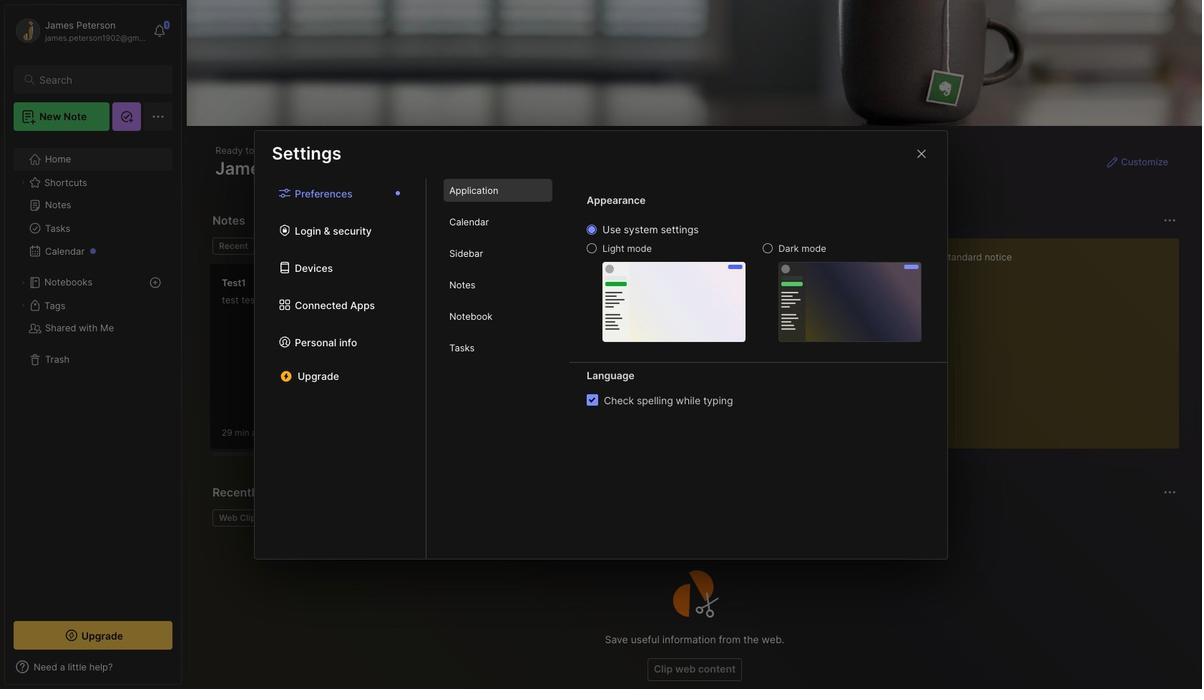 Task type: describe. For each thing, give the bounding box(es) containing it.
expand tags image
[[19, 301, 27, 310]]

close image
[[913, 145, 930, 162]]

main element
[[0, 0, 186, 689]]

expand notebooks image
[[19, 278, 27, 287]]



Task type: vqa. For each thing, say whether or not it's contained in the screenshot.
"6"
no



Task type: locate. For each thing, give the bounding box(es) containing it.
None radio
[[587, 243, 597, 253]]

Search text field
[[39, 73, 160, 87]]

none search field inside main element
[[39, 71, 160, 88]]

option group
[[587, 223, 922, 342]]

None radio
[[587, 225, 597, 235], [763, 243, 773, 253], [587, 225, 597, 235], [763, 243, 773, 253]]

tab
[[444, 179, 552, 202], [444, 210, 552, 233], [213, 238, 255, 255], [260, 238, 318, 255], [444, 242, 552, 265], [444, 273, 552, 296], [444, 305, 552, 328], [444, 336, 552, 359], [213, 510, 267, 527]]

Start writing… text field
[[880, 238, 1179, 437]]

tree
[[5, 140, 181, 608]]

tab list
[[255, 179, 427, 559], [427, 179, 570, 559], [213, 238, 845, 255]]

None search field
[[39, 71, 160, 88]]

None checkbox
[[587, 394, 598, 406]]

row group
[[210, 263, 1202, 458]]

tree inside main element
[[5, 140, 181, 608]]



